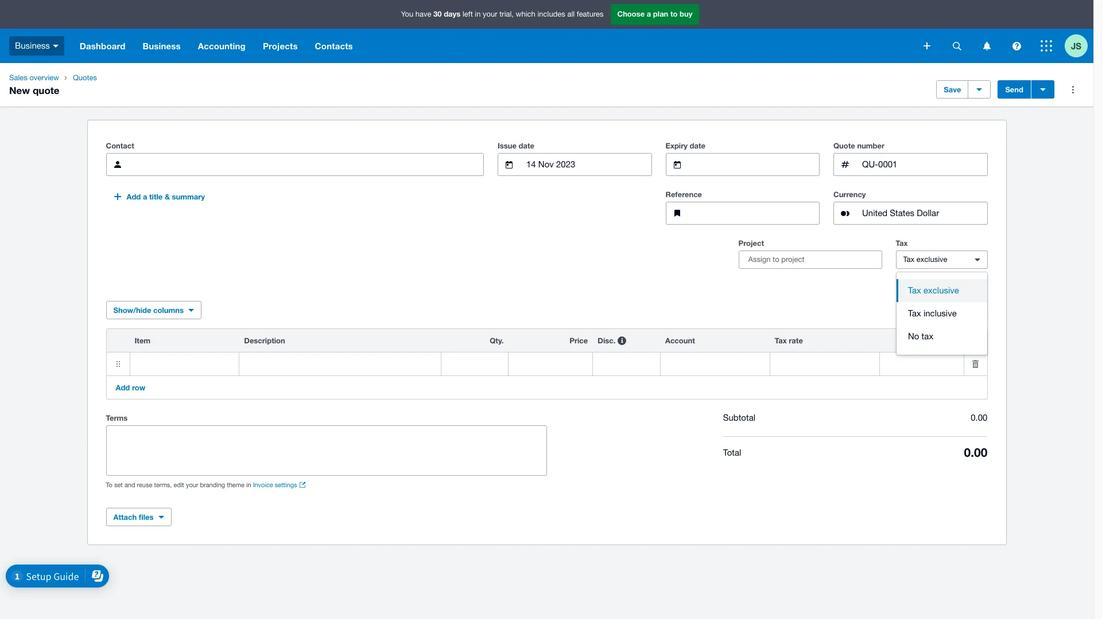 Task type: describe. For each thing, give the bounding box(es) containing it.
qty.
[[490, 336, 504, 346]]

no tax button
[[897, 325, 987, 348]]

reuse
[[137, 482, 152, 489]]

in inside you have 30 days left in your trial, which includes all features
[[475, 10, 481, 19]]

group containing tax exclusive
[[897, 273, 987, 355]]

edit
[[174, 482, 184, 489]]

invoice
[[253, 482, 273, 489]]

price
[[570, 336, 588, 346]]

item
[[135, 336, 150, 346]]

number
[[857, 141, 885, 150]]

subtotal
[[723, 413, 755, 423]]

inclusive
[[924, 309, 957, 319]]

tax exclusive for tax exclusive button
[[908, 286, 959, 296]]

trial,
[[499, 10, 514, 19]]

you
[[401, 10, 413, 19]]

to set and reuse terms, edit your branding theme in invoice settings
[[106, 482, 297, 489]]

Issue date field
[[525, 154, 651, 176]]

date for expiry date
[[690, 141, 705, 150]]

tax for "tax inclusive" button
[[908, 309, 921, 319]]

sales overview link
[[5, 72, 64, 84]]

disc.
[[598, 336, 615, 346]]

projects
[[263, 41, 298, 51]]

amount
[[931, 336, 959, 346]]

0.00 for total
[[964, 446, 988, 460]]

0.00 for subtotal
[[971, 413, 988, 423]]

your for days
[[483, 10, 497, 19]]

choose
[[617, 9, 645, 19]]

add row button
[[109, 379, 152, 397]]

all
[[567, 10, 575, 19]]

Terms text field
[[106, 426, 546, 476]]

dashboard link
[[71, 29, 134, 63]]

Quote number text field
[[861, 154, 987, 176]]

Expiry date field
[[693, 154, 819, 176]]

add for add a title & summary
[[127, 192, 141, 201]]

issue date
[[498, 141, 534, 150]]

quotes
[[73, 73, 97, 82]]

settings
[[275, 482, 297, 489]]

new quote
[[9, 84, 59, 96]]

buy
[[680, 9, 693, 19]]

terms,
[[154, 482, 172, 489]]

accounting
[[198, 41, 246, 51]]

set
[[114, 482, 123, 489]]

features
[[577, 10, 604, 19]]

choose a plan to buy
[[617, 9, 693, 19]]

dashboard
[[80, 41, 125, 51]]

Qty. field
[[441, 353, 508, 376]]

tax exclusive button
[[897, 280, 987, 302]]

Currency field
[[861, 203, 987, 224]]

add a title & summary
[[127, 192, 205, 201]]

days
[[444, 9, 461, 19]]

no tax
[[908, 332, 933, 342]]

business inside business dropdown button
[[143, 41, 181, 51]]

projects button
[[254, 29, 306, 63]]

quotes link
[[68, 72, 102, 84]]

date for issue date
[[519, 141, 534, 150]]

30
[[433, 9, 442, 19]]

tax for tax exclusive popup button
[[903, 255, 915, 264]]

you have 30 days left in your trial, which includes all features
[[401, 9, 604, 19]]

js
[[1071, 40, 1081, 51]]

have
[[415, 10, 431, 19]]

Reference text field
[[693, 203, 819, 224]]

send
[[1005, 85, 1023, 94]]

business button
[[134, 29, 189, 63]]

quote number
[[833, 141, 885, 150]]

save
[[944, 85, 961, 94]]

theme
[[227, 482, 245, 489]]

add for add row
[[116, 383, 130, 393]]

svg image inside business popup button
[[53, 45, 58, 47]]

a for choose
[[647, 9, 651, 19]]

and
[[124, 482, 135, 489]]

total
[[723, 448, 741, 458]]

account
[[665, 336, 695, 346]]

tax inclusive
[[908, 309, 957, 319]]

line items element
[[106, 329, 988, 400]]

tax inclusive button
[[897, 302, 987, 325]]

project
[[738, 239, 764, 248]]



Task type: vqa. For each thing, say whether or not it's contained in the screenshot.
Tax exclusive to the bottom
yes



Task type: locate. For each thing, give the bounding box(es) containing it.
add
[[127, 192, 141, 201], [116, 383, 130, 393]]

group
[[897, 273, 987, 355]]

tax exclusive inside popup button
[[903, 255, 947, 264]]

1 vertical spatial in
[[246, 482, 251, 489]]

accounting button
[[189, 29, 254, 63]]

1 vertical spatial your
[[186, 482, 198, 489]]

0 vertical spatial add
[[127, 192, 141, 201]]

Account field
[[661, 353, 770, 376]]

business button
[[0, 29, 71, 63]]

exclusive for tax exclusive button
[[924, 286, 959, 296]]

Amount field
[[880, 353, 963, 376]]

tax left rate
[[775, 336, 787, 346]]

tax inside popup button
[[903, 255, 915, 264]]

business
[[15, 41, 50, 50], [143, 41, 181, 51]]

1 vertical spatial 0.00
[[964, 446, 988, 460]]

your for reuse
[[186, 482, 198, 489]]

a for add
[[143, 192, 147, 201]]

tax exclusive up 'tax inclusive'
[[908, 286, 959, 296]]

expiry date
[[666, 141, 705, 150]]

0 vertical spatial your
[[483, 10, 497, 19]]

contacts
[[315, 41, 353, 51]]

a left title
[[143, 192, 147, 201]]

rate
[[789, 336, 803, 346]]

title
[[149, 192, 163, 201]]

terms
[[106, 414, 128, 423]]

0 vertical spatial exclusive
[[917, 255, 947, 264]]

your
[[483, 10, 497, 19], [186, 482, 198, 489]]

Disc. field
[[593, 353, 660, 376]]

0 horizontal spatial in
[[246, 482, 251, 489]]

0 vertical spatial a
[[647, 9, 651, 19]]

quote
[[33, 84, 59, 96]]

new
[[9, 84, 30, 96]]

add left row
[[116, 383, 130, 393]]

add inside button
[[116, 383, 130, 393]]

your inside you have 30 days left in your trial, which includes all features
[[483, 10, 497, 19]]

tax
[[922, 332, 933, 342]]

in right left
[[475, 10, 481, 19]]

0 vertical spatial 0.00
[[971, 413, 988, 423]]

tax exclusive button
[[896, 251, 988, 269]]

send button
[[998, 80, 1031, 99]]

currency
[[833, 190, 866, 199]]

includes
[[537, 10, 565, 19]]

to
[[670, 9, 678, 19]]

navigation containing dashboard
[[71, 29, 916, 63]]

add row
[[116, 383, 145, 393]]

tax down currency field
[[896, 239, 908, 248]]

exclusive up the inclusive
[[924, 286, 959, 296]]

1 date from the left
[[519, 141, 534, 150]]

date right issue
[[519, 141, 534, 150]]

tax up 'tax inclusive'
[[908, 286, 921, 296]]

navigation
[[71, 29, 916, 63]]

navigation inside banner
[[71, 29, 916, 63]]

reference
[[666, 190, 702, 199]]

tax exclusive for tax exclusive popup button
[[903, 255, 947, 264]]

show/hide
[[113, 306, 151, 315]]

0 horizontal spatial your
[[186, 482, 198, 489]]

Project field
[[739, 250, 881, 270]]

1 vertical spatial add
[[116, 383, 130, 393]]

tax for tax exclusive button
[[908, 286, 921, 296]]

exclusive for tax exclusive popup button
[[917, 255, 947, 264]]

1 horizontal spatial in
[[475, 10, 481, 19]]

which
[[516, 10, 535, 19]]

your left trial,
[[483, 10, 497, 19]]

0.00
[[971, 413, 988, 423], [964, 446, 988, 460]]

banner containing js
[[0, 0, 1093, 63]]

exclusive up tax exclusive button
[[917, 255, 947, 264]]

js button
[[1065, 29, 1093, 63]]

a
[[647, 9, 651, 19], [143, 192, 147, 201]]

add left title
[[127, 192, 141, 201]]

exclusive
[[917, 255, 947, 264], [924, 286, 959, 296]]

1 horizontal spatial a
[[647, 9, 651, 19]]

overview
[[29, 73, 59, 82]]

banner
[[0, 0, 1093, 63]]

&
[[165, 192, 170, 201]]

attach
[[113, 513, 137, 522]]

svg image
[[1041, 40, 1052, 52], [953, 42, 961, 50], [983, 42, 990, 50], [1012, 42, 1021, 50], [53, 45, 58, 47]]

quote
[[833, 141, 855, 150]]

left
[[463, 10, 473, 19]]

issue
[[498, 141, 517, 150]]

drag handle image
[[106, 353, 129, 376]]

plan
[[653, 9, 668, 19]]

add a title & summary button
[[106, 188, 212, 206]]

tax up tax exclusive button
[[903, 255, 915, 264]]

Tax rate field
[[770, 353, 879, 376]]

0 horizontal spatial date
[[519, 141, 534, 150]]

overflow menu image
[[1061, 78, 1084, 101]]

show/hide columns
[[113, 306, 184, 315]]

columns
[[153, 306, 184, 315]]

1 vertical spatial a
[[143, 192, 147, 201]]

date right the expiry
[[690, 141, 705, 150]]

list box
[[897, 273, 987, 355]]

to
[[106, 482, 112, 489]]

add inside button
[[127, 192, 141, 201]]

business inside business popup button
[[15, 41, 50, 50]]

contact
[[106, 141, 134, 150]]

tax up no
[[908, 309, 921, 319]]

invoice settings link
[[253, 481, 306, 490]]

1 horizontal spatial your
[[483, 10, 497, 19]]

1 horizontal spatial date
[[690, 141, 705, 150]]

expiry
[[666, 141, 688, 150]]

0 vertical spatial in
[[475, 10, 481, 19]]

in
[[475, 10, 481, 19], [246, 482, 251, 489]]

sales
[[9, 73, 27, 82]]

save button
[[936, 80, 969, 99]]

exclusive inside tax exclusive popup button
[[917, 255, 947, 264]]

exclusive inside tax exclusive button
[[924, 286, 959, 296]]

summary
[[172, 192, 205, 201]]

svg image
[[924, 42, 930, 49]]

Item field
[[130, 353, 239, 376]]

contacts button
[[306, 29, 362, 63]]

tax exclusive up tax exclusive button
[[903, 255, 947, 264]]

row
[[132, 383, 145, 393]]

a inside button
[[143, 192, 147, 201]]

Price field
[[509, 353, 593, 376]]

1 vertical spatial tax exclusive
[[908, 286, 959, 296]]

tax exclusive inside button
[[908, 286, 959, 296]]

files
[[139, 513, 154, 522]]

tax
[[896, 239, 908, 248], [903, 255, 915, 264], [908, 286, 921, 296], [908, 309, 921, 319], [775, 336, 787, 346]]

a left plan
[[647, 9, 651, 19]]

attach files
[[113, 513, 154, 522]]

1 vertical spatial exclusive
[[924, 286, 959, 296]]

tax inside "line items" element
[[775, 336, 787, 346]]

show/hide columns button
[[106, 301, 201, 320]]

date
[[519, 141, 534, 150], [690, 141, 705, 150]]

remove row image
[[964, 353, 987, 376]]

0 horizontal spatial business
[[15, 41, 50, 50]]

2 date from the left
[[690, 141, 705, 150]]

branding
[[200, 482, 225, 489]]

your right edit
[[186, 482, 198, 489]]

Description text field
[[239, 353, 441, 376]]

tax rate
[[775, 336, 803, 346]]

no
[[908, 332, 919, 342]]

list box containing tax exclusive
[[897, 273, 987, 355]]

description
[[244, 336, 285, 346]]

0 horizontal spatial a
[[143, 192, 147, 201]]

0 vertical spatial tax exclusive
[[903, 255, 947, 264]]

1 horizontal spatial business
[[143, 41, 181, 51]]

sales overview
[[9, 73, 59, 82]]

attach files button
[[106, 509, 171, 527]]

Contact field
[[133, 154, 483, 176]]

in right theme
[[246, 482, 251, 489]]



